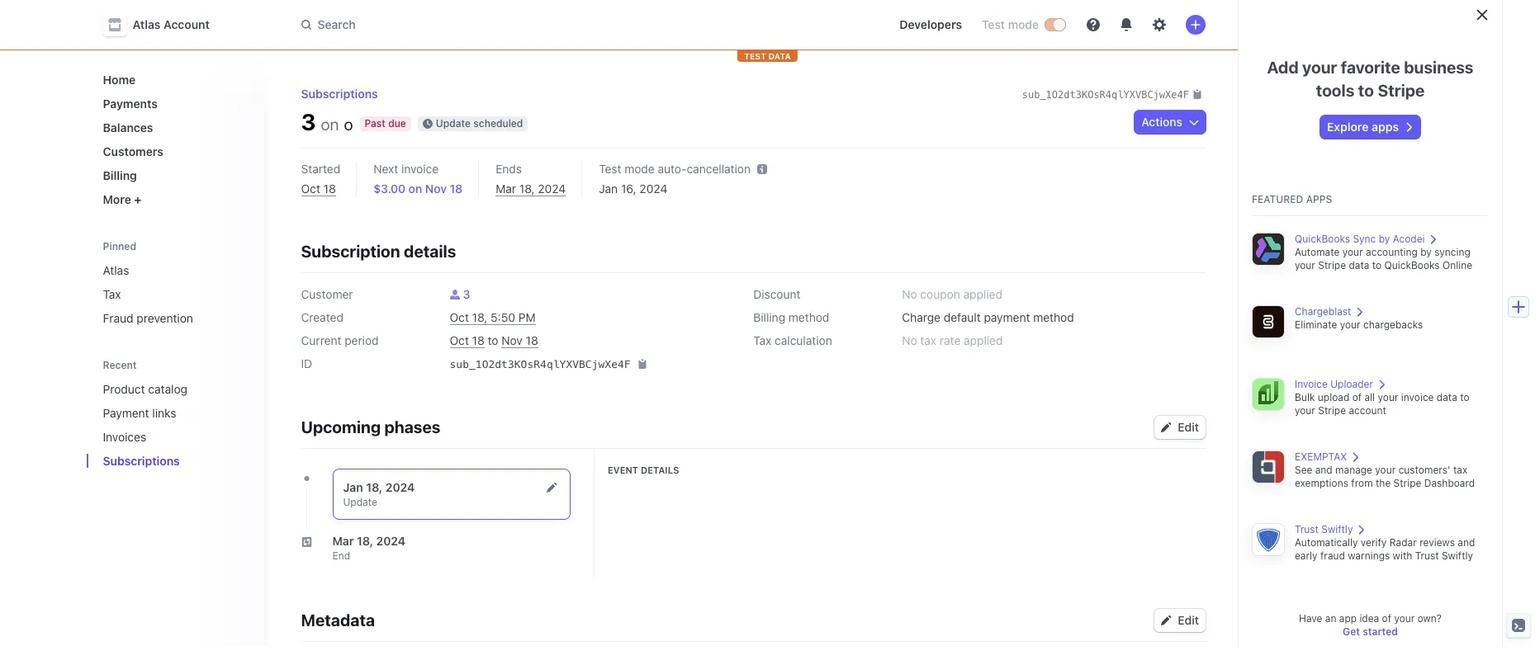 Task type: vqa. For each thing, say whether or not it's contained in the screenshot.
tax within See and manage your customers' tax exemptions from the Stripe Dashboard
yes



Task type: locate. For each thing, give the bounding box(es) containing it.
details down next invoice $3.00 on nov 18 at the top left of page
[[404, 242, 456, 261]]

tax calculation
[[754, 334, 833, 348]]

update down jan 18, 2024
[[343, 497, 377, 509]]

1 horizontal spatial method
[[1034, 311, 1075, 325]]

0 horizontal spatial tax
[[103, 288, 121, 302]]

see
[[1296, 464, 1313, 477]]

0 horizontal spatial and
[[1316, 464, 1333, 477]]

by down acodei
[[1421, 246, 1433, 259]]

swiftly up automatically
[[1322, 524, 1354, 536]]

prevention
[[137, 311, 193, 326]]

subscriptions link
[[301, 87, 378, 101], [96, 448, 232, 475]]

1 vertical spatial tax
[[754, 334, 772, 348]]

billing for billing method
[[754, 311, 786, 325]]

mode for test mode auto-cancellation
[[625, 162, 655, 176]]

stripe down the "upload"
[[1319, 405, 1347, 417]]

oct inside started oct 18
[[301, 182, 320, 196]]

2 vertical spatial oct
[[450, 334, 469, 348]]

catalog
[[148, 383, 188, 397]]

1 vertical spatial edit link
[[1155, 610, 1206, 633]]

quickbooks up automate on the right top of the page
[[1296, 233, 1351, 245]]

favorite
[[1342, 58, 1401, 77]]

0 horizontal spatial test
[[599, 162, 622, 176]]

subscriptions link down invoices
[[96, 448, 232, 475]]

test for test mode auto-cancellation
[[599, 162, 622, 176]]

payment links link
[[96, 400, 232, 427]]

1 horizontal spatial by
[[1421, 246, 1433, 259]]

cancellation
[[687, 162, 751, 176]]

0 vertical spatial edit link
[[1155, 416, 1206, 440]]

data up customers'
[[1437, 392, 1458, 404]]

jan left 16,
[[599, 182, 618, 196]]

mar down ends
[[496, 182, 516, 196]]

1 edit link from the top
[[1155, 416, 1206, 440]]

billing down discount
[[754, 311, 786, 325]]

0 horizontal spatial 3
[[301, 108, 316, 135]]

1 horizontal spatial on
[[409, 182, 422, 196]]

your up tools
[[1303, 58, 1338, 77]]

radar
[[1390, 537, 1418, 549]]

data inside bulk upload of all your invoice data to your stripe account
[[1437, 392, 1458, 404]]

1 horizontal spatial billing
[[754, 311, 786, 325]]

0 vertical spatial invoice
[[402, 162, 439, 176]]

swiftly inside automatically verify radar reviews and early fraud warnings with trust swiftly
[[1443, 550, 1474, 563]]

created
[[301, 311, 344, 325]]

atlas inside atlas link
[[103, 264, 129, 278]]

0 horizontal spatial oct 18 button
[[301, 181, 336, 197]]

0 horizontal spatial on
[[321, 115, 339, 134]]

0 vertical spatial of
[[1353, 392, 1362, 404]]

0 vertical spatial swiftly
[[1322, 524, 1354, 536]]

dashboard
[[1425, 478, 1476, 490]]

from
[[1352, 478, 1374, 490]]

1 horizontal spatial update
[[436, 117, 471, 130]]

method right payment
[[1034, 311, 1075, 325]]

oct inside 'button'
[[450, 311, 469, 325]]

0 vertical spatial nov
[[425, 182, 447, 196]]

0 horizontal spatial of
[[1353, 392, 1362, 404]]

1 horizontal spatial data
[[1437, 392, 1458, 404]]

to inside add your favorite business tools to stripe
[[1359, 81, 1375, 100]]

oct 18 button down oct 18, 5:50 pm 'button'
[[450, 333, 485, 349]]

2024 down jan 18, 2024
[[376, 535, 406, 549]]

invoice right next
[[402, 162, 439, 176]]

mar 18, 2024 end
[[333, 535, 406, 563]]

18, inside 'button'
[[472, 311, 488, 325]]

1 vertical spatial subscriptions
[[103, 454, 180, 468]]

actions button
[[1135, 111, 1206, 134]]

billing inside core navigation links element
[[103, 169, 137, 183]]

18, down upcoming phases
[[366, 481, 383, 495]]

tax up dashboard
[[1454, 464, 1468, 477]]

started oct 18
[[301, 162, 341, 196]]

phases
[[385, 418, 441, 437]]

atlas left the account at the top
[[133, 17, 161, 31]]

pm
[[519, 311, 536, 325]]

edit link
[[1155, 416, 1206, 440], [1155, 610, 1206, 633]]

0 vertical spatial edit
[[1178, 421, 1200, 435]]

edit for metadata
[[1178, 614, 1200, 628]]

invoice
[[1296, 378, 1328, 391]]

tax up fraud
[[103, 288, 121, 302]]

0 horizontal spatial jan
[[343, 481, 363, 495]]

no for no coupon applied
[[902, 288, 918, 302]]

1 vertical spatial invoice
[[1402, 392, 1435, 404]]

18 right $3.00
[[450, 182, 463, 196]]

your down quickbooks sync by acodei
[[1343, 246, 1364, 259]]

account
[[164, 17, 210, 31]]

billing
[[103, 169, 137, 183], [754, 311, 786, 325]]

0 vertical spatial jan
[[599, 182, 618, 196]]

0 vertical spatial data
[[1350, 259, 1370, 272]]

of inside have an app idea of your own? get started
[[1383, 613, 1392, 625]]

0 vertical spatial mode
[[1009, 17, 1039, 31]]

stripe down automate on the right top of the page
[[1319, 259, 1347, 272]]

1 vertical spatial atlas
[[103, 264, 129, 278]]

app
[[1340, 613, 1357, 625]]

0 vertical spatial oct
[[301, 182, 320, 196]]

trust up automatically
[[1296, 524, 1319, 536]]

1 vertical spatial details
[[641, 465, 680, 476]]

0 horizontal spatial details
[[404, 242, 456, 261]]

no up charge
[[902, 288, 918, 302]]

3 for 3 on o
[[301, 108, 316, 135]]

invoice inside next invoice $3.00 on nov 18
[[402, 162, 439, 176]]

online
[[1443, 259, 1473, 272]]

quickbooks down accounting
[[1385, 259, 1441, 272]]

1 horizontal spatial mar
[[496, 182, 516, 196]]

1 vertical spatial mode
[[625, 162, 655, 176]]

your inside have an app idea of your own? get started
[[1395, 613, 1416, 625]]

trust inside automatically verify radar reviews and early fraud warnings with trust swiftly
[[1416, 550, 1440, 563]]

2024 left 16,
[[538, 182, 566, 196]]

test up 16,
[[599, 162, 622, 176]]

1 horizontal spatial atlas
[[133, 17, 161, 31]]

1 horizontal spatial and
[[1459, 537, 1476, 549]]

0 vertical spatial quickbooks
[[1296, 233, 1351, 245]]

0 horizontal spatial by
[[1380, 233, 1391, 245]]

pinned
[[103, 240, 136, 253]]

started
[[301, 162, 341, 176]]

0 vertical spatial oct 18 button
[[301, 181, 336, 197]]

mar inside ends mar 18, 2024
[[496, 182, 516, 196]]

3 link up oct 18, 5:50 pm
[[450, 287, 470, 303]]

mode for test mode
[[1009, 17, 1039, 31]]

0 horizontal spatial quickbooks
[[1296, 233, 1351, 245]]

1 vertical spatial mar
[[333, 535, 354, 549]]

charge
[[902, 311, 941, 325]]

1 horizontal spatial svg image
[[1190, 117, 1200, 127]]

16,
[[621, 182, 637, 196]]

0 horizontal spatial 3 link
[[301, 108, 316, 135]]

tax left rate
[[921, 334, 937, 348]]

1 vertical spatial trust
[[1416, 550, 1440, 563]]

update left scheduled
[[436, 117, 471, 130]]

2024 for jan 16, 2024
[[640, 182, 668, 196]]

2024 right 16,
[[640, 182, 668, 196]]

mode up jan 16, 2024 at left
[[625, 162, 655, 176]]

0 vertical spatial on
[[321, 115, 339, 134]]

edit link for upcoming phases
[[1155, 416, 1206, 440]]

explore apps link
[[1321, 116, 1421, 139]]

notifications image
[[1120, 18, 1134, 31]]

tax inside tax "link"
[[103, 288, 121, 302]]

0 horizontal spatial subscriptions
[[103, 454, 180, 468]]

1 horizontal spatial invoice
[[1402, 392, 1435, 404]]

nov down the 5:50
[[502, 334, 523, 348]]

jan 16, 2024
[[599, 182, 668, 196]]

svg image for edit
[[1162, 616, 1172, 626]]

by
[[1380, 233, 1391, 245], [1421, 246, 1433, 259]]

upcoming phases
[[301, 418, 441, 437]]

oct 18 button down started
[[301, 181, 336, 197]]

no tax rate applied
[[902, 334, 1003, 348]]

test right "developers"
[[982, 17, 1006, 31]]

2 no from the top
[[902, 334, 918, 348]]

svg image inside actions popup button
[[1190, 117, 1200, 127]]

oct for oct 18, 5:50 pm
[[450, 311, 469, 325]]

trust swiftly image
[[1253, 524, 1286, 557]]

0 vertical spatial mar
[[496, 182, 516, 196]]

tax inside see and manage your customers' tax exemptions from the stripe dashboard
[[1454, 464, 1468, 477]]

more
[[103, 193, 131, 207]]

0 horizontal spatial swiftly
[[1322, 524, 1354, 536]]

2024 inside ends mar 18, 2024
[[538, 182, 566, 196]]

0 vertical spatial update
[[436, 117, 471, 130]]

18 down pm at the left of the page
[[526, 334, 539, 348]]

atlas
[[133, 17, 161, 31], [103, 264, 129, 278]]

2024 down phases
[[386, 481, 415, 495]]

oct up oct 18 to nov 18
[[450, 311, 469, 325]]

mar inside "mar 18, 2024 end"
[[333, 535, 354, 549]]

billing up more +
[[103, 169, 137, 183]]

warnings
[[1349, 550, 1391, 563]]

tax down billing method
[[754, 334, 772, 348]]

3 up oct 18, 5:50 pm
[[463, 288, 470, 302]]

2 edit from the top
[[1178, 614, 1200, 628]]

1 horizontal spatial sub_1o2dt3kosr4qlyxvbcjwxe4f
[[1023, 89, 1190, 101]]

update for update
[[343, 497, 377, 509]]

0 horizontal spatial nov
[[425, 182, 447, 196]]

1 vertical spatial jan
[[343, 481, 363, 495]]

swiftly down reviews
[[1443, 550, 1474, 563]]

1 vertical spatial on
[[409, 182, 422, 196]]

1 vertical spatial swiftly
[[1443, 550, 1474, 563]]

past due
[[365, 117, 406, 130]]

subscriptions down invoices
[[103, 454, 180, 468]]

invoice right the "all"
[[1402, 392, 1435, 404]]

exemptax image
[[1253, 451, 1286, 484]]

details right the event
[[641, 465, 680, 476]]

2 edit link from the top
[[1155, 610, 1206, 633]]

method up calculation
[[789, 311, 830, 325]]

1 vertical spatial no
[[902, 334, 918, 348]]

0 vertical spatial by
[[1380, 233, 1391, 245]]

0 vertical spatial 3
[[301, 108, 316, 135]]

due
[[388, 117, 406, 130]]

svg image
[[1190, 117, 1200, 127], [1162, 616, 1172, 626]]

0 vertical spatial sub_1o2dt3kosr4qlyxvbcjwxe4f
[[1023, 89, 1190, 101]]

stripe down customers'
[[1394, 478, 1422, 490]]

automatically
[[1296, 537, 1359, 549]]

applied up charge default payment method
[[964, 288, 1003, 302]]

18, left the 5:50
[[472, 311, 488, 325]]

no down charge
[[902, 334, 918, 348]]

on left o
[[321, 115, 339, 134]]

by up accounting
[[1380, 233, 1391, 245]]

2024 for jan 18, 2024
[[386, 481, 415, 495]]

mar up end
[[333, 535, 354, 549]]

0 horizontal spatial atlas
[[103, 264, 129, 278]]

data down quickbooks sync by acodei
[[1350, 259, 1370, 272]]

account
[[1350, 405, 1387, 417]]

0 horizontal spatial subscriptions link
[[96, 448, 232, 475]]

0 vertical spatial svg image
[[1190, 117, 1200, 127]]

payments
[[103, 97, 158, 111]]

of up started
[[1383, 613, 1392, 625]]

recent navigation links element
[[86, 352, 268, 475]]

2024 for mar 18, 2024 end
[[376, 535, 406, 549]]

0 horizontal spatial data
[[1350, 259, 1370, 272]]

1 vertical spatial edit
[[1178, 614, 1200, 628]]

atlas inside atlas account button
[[133, 17, 161, 31]]

0 vertical spatial tax
[[103, 288, 121, 302]]

2024
[[538, 182, 566, 196], [640, 182, 668, 196], [386, 481, 415, 495], [376, 535, 406, 549]]

0 vertical spatial and
[[1316, 464, 1333, 477]]

verify
[[1361, 537, 1388, 549]]

jan
[[599, 182, 618, 196], [343, 481, 363, 495]]

1 horizontal spatial 3 link
[[450, 287, 470, 303]]

your inside see and manage your customers' tax exemptions from the stripe dashboard
[[1376, 464, 1397, 477]]

subscriptions link up 3 on o
[[301, 87, 378, 101]]

oct down oct 18, 5:50 pm 'button'
[[450, 334, 469, 348]]

details
[[404, 242, 456, 261], [641, 465, 680, 476]]

tax link
[[96, 281, 255, 308]]

trust down reviews
[[1416, 550, 1440, 563]]

applied down charge default payment method
[[964, 334, 1003, 348]]

automate your accounting by syncing your stripe data to quickbooks online
[[1296, 246, 1473, 272]]

get
[[1343, 626, 1361, 639]]

data
[[769, 51, 791, 61]]

edit
[[1178, 421, 1200, 435], [1178, 614, 1200, 628]]

18, down ends
[[520, 182, 535, 196]]

quickbooks inside automate your accounting by syncing your stripe data to quickbooks online
[[1385, 259, 1441, 272]]

0 horizontal spatial mode
[[625, 162, 655, 176]]

nov inside next invoice $3.00 on nov 18
[[425, 182, 447, 196]]

1 vertical spatial of
[[1383, 613, 1392, 625]]

3 link
[[301, 108, 316, 135], [450, 287, 470, 303]]

add
[[1268, 58, 1299, 77]]

test data
[[745, 51, 791, 61]]

1 vertical spatial sub_1o2dt3kosr4qlyxvbcjwxe4f
[[450, 359, 631, 371]]

test mode auto-cancellation
[[599, 162, 751, 176]]

stripe down "favorite"
[[1378, 81, 1425, 100]]

your
[[1303, 58, 1338, 77], [1343, 246, 1364, 259], [1296, 259, 1316, 272], [1341, 319, 1361, 331], [1379, 392, 1399, 404], [1296, 405, 1316, 417], [1376, 464, 1397, 477], [1395, 613, 1416, 625]]

o
[[344, 115, 353, 134]]

on right $3.00
[[409, 182, 422, 196]]

0 vertical spatial subscriptions
[[301, 87, 378, 101]]

sub_1o2dt3kosr4qlyxvbcjwxe4f down nov 18 "button"
[[450, 359, 631, 371]]

1 no from the top
[[902, 288, 918, 302]]

subscriptions up 3 on o
[[301, 87, 378, 101]]

1 horizontal spatial trust
[[1416, 550, 1440, 563]]

1 horizontal spatial oct 18 button
[[450, 333, 485, 349]]

sub_1o2dt3kosr4qlyxvbcjwxe4f up actions
[[1023, 89, 1190, 101]]

svg image
[[1162, 423, 1172, 433]]

1 vertical spatial billing
[[754, 311, 786, 325]]

have an app idea of your own? get started
[[1300, 613, 1443, 639]]

0 horizontal spatial invoice
[[402, 162, 439, 176]]

the
[[1376, 478, 1392, 490]]

1 vertical spatial and
[[1459, 537, 1476, 549]]

3 link left o
[[301, 108, 316, 135]]

your down bulk
[[1296, 405, 1316, 417]]

0 horizontal spatial svg image
[[1162, 616, 1172, 626]]

1 vertical spatial by
[[1421, 246, 1433, 259]]

1 horizontal spatial of
[[1383, 613, 1392, 625]]

0 horizontal spatial method
[[789, 311, 830, 325]]

tax for tax
[[103, 288, 121, 302]]

nov right $3.00
[[425, 182, 447, 196]]

and up exemptions
[[1316, 464, 1333, 477]]

test mode
[[982, 17, 1039, 31]]

of
[[1353, 392, 1362, 404], [1383, 613, 1392, 625]]

nov
[[425, 182, 447, 196], [502, 334, 523, 348]]

payment
[[103, 406, 149, 421]]

stripe
[[1378, 81, 1425, 100], [1319, 259, 1347, 272], [1319, 405, 1347, 417], [1394, 478, 1422, 490]]

of left the "all"
[[1353, 392, 1362, 404]]

1 horizontal spatial tax
[[1454, 464, 1468, 477]]

Search search field
[[291, 10, 757, 40]]

0 horizontal spatial update
[[343, 497, 377, 509]]

mar
[[496, 182, 516, 196], [333, 535, 354, 549]]

1 vertical spatial tax
[[1454, 464, 1468, 477]]

0 vertical spatial tax
[[921, 334, 937, 348]]

18, inside "mar 18, 2024 end"
[[357, 535, 373, 549]]

fraud
[[1321, 550, 1346, 563]]

developers link
[[893, 12, 969, 38]]

1 horizontal spatial tax
[[754, 334, 772, 348]]

0 vertical spatial billing
[[103, 169, 137, 183]]

your up the
[[1376, 464, 1397, 477]]

invoice uploader image
[[1253, 378, 1286, 411]]

3 left o
[[301, 108, 316, 135]]

1 vertical spatial test
[[599, 162, 622, 176]]

atlas down pinned
[[103, 264, 129, 278]]

18 down started
[[324, 182, 336, 196]]

jan down upcoming on the bottom left of page
[[343, 481, 363, 495]]

settings image
[[1153, 18, 1167, 31]]

1 horizontal spatial mode
[[1009, 17, 1039, 31]]

apps
[[1372, 120, 1400, 134]]

default
[[944, 311, 981, 325]]

sub_1o2dt3kosr4qlyxvbcjwxe4f
[[1023, 89, 1190, 101], [450, 359, 631, 371]]

mode left help image
[[1009, 17, 1039, 31]]

oct 18, 5:50 pm button
[[450, 310, 536, 326]]

0 horizontal spatial billing
[[103, 169, 137, 183]]

your left own?
[[1395, 613, 1416, 625]]

0 vertical spatial test
[[982, 17, 1006, 31]]

oct down started
[[301, 182, 320, 196]]

1 edit from the top
[[1178, 421, 1200, 435]]

2024 inside "mar 18, 2024 end"
[[376, 535, 406, 549]]

scheduled
[[474, 117, 523, 130]]

tax
[[921, 334, 937, 348], [1454, 464, 1468, 477]]

18, down jan 18, 2024
[[357, 535, 373, 549]]

1 vertical spatial applied
[[964, 334, 1003, 348]]

3 for 3
[[463, 288, 470, 302]]

exemptions
[[1296, 478, 1349, 490]]

your right the "all"
[[1379, 392, 1399, 404]]

and right reviews
[[1459, 537, 1476, 549]]

0 horizontal spatial trust
[[1296, 524, 1319, 536]]



Task type: describe. For each thing, give the bounding box(es) containing it.
chargeblast
[[1296, 306, 1352, 318]]

and inside automatically verify radar reviews and early fraud warnings with trust swiftly
[[1459, 537, 1476, 549]]

on inside 3 on o
[[321, 115, 339, 134]]

by inside automate your accounting by syncing your stripe data to quickbooks online
[[1421, 246, 1433, 259]]

apps
[[1307, 193, 1333, 206]]

invoice inside bulk upload of all your invoice data to your stripe account
[[1402, 392, 1435, 404]]

to inside bulk upload of all your invoice data to your stripe account
[[1461, 392, 1470, 404]]

all
[[1365, 392, 1376, 404]]

an
[[1326, 613, 1337, 625]]

chargeblast image
[[1253, 306, 1286, 339]]

upload
[[1318, 392, 1350, 404]]

stripe inside bulk upload of all your invoice data to your stripe account
[[1319, 405, 1347, 417]]

early
[[1296, 550, 1318, 563]]

your down chargeblast
[[1341, 319, 1361, 331]]

help image
[[1087, 18, 1101, 31]]

edit link for metadata
[[1155, 610, 1206, 633]]

balances
[[103, 121, 153, 135]]

1 horizontal spatial subscriptions
[[301, 87, 378, 101]]

pinned navigation links element
[[96, 233, 258, 332]]

mar 18, 2024 button
[[496, 181, 566, 197]]

your inside add your favorite business tools to stripe
[[1303, 58, 1338, 77]]

current
[[301, 334, 342, 348]]

automate
[[1296, 246, 1340, 259]]

18, inside ends mar 18, 2024
[[520, 182, 535, 196]]

past
[[365, 117, 386, 130]]

jan 18, 2024
[[343, 481, 415, 495]]

1 vertical spatial 3 link
[[450, 287, 470, 303]]

0 horizontal spatial tax
[[921, 334, 937, 348]]

fraud
[[103, 311, 134, 326]]

balances link
[[96, 114, 255, 141]]

oct for oct 18 to nov 18
[[450, 334, 469, 348]]

product
[[103, 383, 145, 397]]

fraud prevention link
[[96, 305, 255, 332]]

discount
[[754, 288, 801, 302]]

payments link
[[96, 90, 255, 117]]

jan for jan 18, 2024
[[343, 481, 363, 495]]

18, for jan 18, 2024
[[366, 481, 383, 495]]

atlas for atlas
[[103, 264, 129, 278]]

stripe inside add your favorite business tools to stripe
[[1378, 81, 1425, 100]]

0 vertical spatial trust
[[1296, 524, 1319, 536]]

trust swiftly
[[1296, 524, 1354, 536]]

next invoice $3.00 on nov 18
[[374, 162, 463, 196]]

atlas for atlas account
[[133, 17, 161, 31]]

coupon
[[921, 288, 961, 302]]

and inside see and manage your customers' tax exemptions from the stripe dashboard
[[1316, 464, 1333, 477]]

calculation
[[775, 334, 833, 348]]

$3.00
[[374, 182, 406, 196]]

billing for billing
[[103, 169, 137, 183]]

customers
[[103, 145, 164, 159]]

0 vertical spatial 3 link
[[301, 108, 316, 135]]

invoice uploader
[[1296, 378, 1374, 391]]

data inside automate your accounting by syncing your stripe data to quickbooks online
[[1350, 259, 1370, 272]]

details for event details
[[641, 465, 680, 476]]

to inside automate your accounting by syncing your stripe data to quickbooks online
[[1373, 259, 1382, 272]]

sync
[[1354, 233, 1377, 245]]

explore apps
[[1328, 120, 1400, 134]]

get started link
[[1343, 626, 1399, 639]]

+
[[134, 193, 142, 207]]

atlas account button
[[103, 13, 226, 36]]

invoices link
[[96, 424, 232, 451]]

payment links
[[103, 406, 176, 421]]

1 vertical spatial oct 18 button
[[450, 333, 485, 349]]

no for no tax rate applied
[[902, 334, 918, 348]]

featured apps
[[1253, 193, 1333, 206]]

more +
[[103, 193, 142, 207]]

customers'
[[1399, 464, 1451, 477]]

of inside bulk upload of all your invoice data to your stripe account
[[1353, 392, 1362, 404]]

search
[[318, 17, 356, 31]]

18 inside next invoice $3.00 on nov 18
[[450, 182, 463, 196]]

billing link
[[96, 162, 255, 189]]

details for subscription details
[[404, 242, 456, 261]]

core navigation links element
[[96, 66, 255, 213]]

eliminate your chargebacks
[[1296, 319, 1424, 331]]

subscriptions inside the recent element
[[103, 454, 180, 468]]

business
[[1405, 58, 1474, 77]]

have
[[1300, 613, 1323, 625]]

event details
[[608, 465, 680, 476]]

featured
[[1253, 193, 1304, 206]]

reviews
[[1420, 537, 1456, 549]]

18 down oct 18, 5:50 pm 'button'
[[472, 334, 485, 348]]

1 vertical spatial nov
[[502, 334, 523, 348]]

stripe inside see and manage your customers' tax exemptions from the stripe dashboard
[[1394, 478, 1422, 490]]

ends
[[496, 162, 522, 176]]

syncing
[[1435, 246, 1471, 259]]

rate
[[940, 334, 961, 348]]

developers
[[900, 17, 963, 31]]

oct 18, 5:50 pm
[[450, 311, 536, 325]]

0 horizontal spatial sub_1o2dt3kosr4qlyxvbcjwxe4f
[[450, 359, 631, 371]]

1 method from the left
[[789, 311, 830, 325]]

test for test mode
[[982, 17, 1006, 31]]

test
[[745, 51, 767, 61]]

sub_1o2dt3kosr4qlyxvbcjwxe4f inside button
[[1023, 89, 1190, 101]]

on inside next invoice $3.00 on nov 18
[[409, 182, 422, 196]]

jan for jan 16, 2024
[[599, 182, 618, 196]]

subscription
[[301, 242, 400, 261]]

bulk upload of all your invoice data to your stripe account
[[1296, 392, 1470, 417]]

Search text field
[[291, 10, 757, 40]]

auto-
[[658, 162, 687, 176]]

tax for tax calculation
[[754, 334, 772, 348]]

quickbooks sync by acodei image
[[1253, 233, 1286, 266]]

event
[[608, 465, 639, 476]]

2 method from the left
[[1034, 311, 1075, 325]]

exemptax
[[1296, 451, 1348, 464]]

3 on o
[[301, 108, 353, 135]]

stripe inside automate your accounting by syncing your stripe data to quickbooks online
[[1319, 259, 1347, 272]]

0 vertical spatial subscriptions link
[[301, 87, 378, 101]]

18, for mar 18, 2024 end
[[357, 535, 373, 549]]

pinned element
[[96, 257, 255, 332]]

18 inside started oct 18
[[324, 182, 336, 196]]

idea
[[1360, 613, 1380, 625]]

svg image for actions
[[1190, 117, 1200, 127]]

sub_1o2dt3kosr4qlyxvbcjwxe4f button
[[1023, 86, 1203, 102]]

recent
[[103, 359, 137, 372]]

18, for oct 18, 5:50 pm
[[472, 311, 488, 325]]

atlas link
[[96, 257, 255, 284]]

chargebacks
[[1364, 319, 1424, 331]]

recent element
[[86, 376, 268, 475]]

edit for upcoming phases
[[1178, 421, 1200, 435]]

1 vertical spatial subscriptions link
[[96, 448, 232, 475]]

manage
[[1336, 464, 1373, 477]]

update for update scheduled
[[436, 117, 471, 130]]

atlas account
[[133, 17, 210, 31]]

ends mar 18, 2024
[[496, 162, 566, 196]]

see and manage your customers' tax exemptions from the stripe dashboard
[[1296, 464, 1476, 490]]

started
[[1363, 626, 1399, 639]]

0 vertical spatial applied
[[964, 288, 1003, 302]]

subscription details
[[301, 242, 456, 261]]

own?
[[1418, 613, 1443, 625]]

explore
[[1328, 120, 1369, 134]]

bulk
[[1296, 392, 1316, 404]]

nov 18 button
[[502, 333, 539, 349]]

your down automate on the right top of the page
[[1296, 259, 1316, 272]]

charge default payment method
[[902, 311, 1075, 325]]

customers link
[[96, 138, 255, 165]]

5:50
[[491, 311, 516, 325]]

add your favorite business tools to stripe
[[1268, 58, 1474, 100]]



